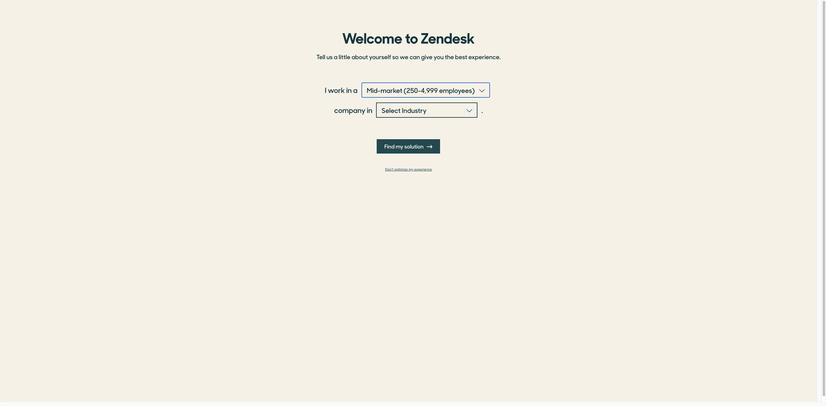 Task type: locate. For each thing, give the bounding box(es) containing it.
0 vertical spatial a
[[334, 52, 338, 61]]

my inside button
[[396, 143, 404, 150]]

work
[[328, 85, 345, 95]]

0 horizontal spatial a
[[334, 52, 338, 61]]

company in
[[334, 105, 372, 115]]

0 vertical spatial my
[[396, 143, 404, 150]]

don't optimize my experience link
[[313, 167, 504, 172]]

experience.
[[468, 52, 501, 61]]

you
[[434, 52, 444, 61]]

tell us a little about yourself so we can give you the best experience.
[[316, 52, 501, 61]]

0 horizontal spatial my
[[396, 143, 404, 150]]

to
[[405, 27, 418, 48]]

can
[[410, 52, 420, 61]]

1 vertical spatial my
[[409, 167, 413, 172]]

1 horizontal spatial in
[[367, 105, 372, 115]]

1 horizontal spatial a
[[353, 85, 358, 95]]

give
[[421, 52, 433, 61]]

1 vertical spatial in
[[367, 105, 372, 115]]

arrow right image
[[427, 144, 433, 149]]

about
[[352, 52, 368, 61]]

in right work
[[346, 85, 352, 95]]

my
[[396, 143, 404, 150], [409, 167, 413, 172]]

find     my solution
[[385, 143, 425, 150]]

in
[[346, 85, 352, 95], [367, 105, 372, 115]]

experience
[[414, 167, 432, 172]]

1 horizontal spatial my
[[409, 167, 413, 172]]

0 horizontal spatial in
[[346, 85, 352, 95]]

don't optimize my experience
[[385, 167, 432, 172]]

solution
[[405, 143, 424, 150]]

a right work
[[353, 85, 358, 95]]

i work in a
[[325, 85, 358, 95]]

my right find
[[396, 143, 404, 150]]

a right the us
[[334, 52, 338, 61]]

welcome to zendesk
[[342, 27, 475, 48]]

my right optimize on the left top of the page
[[409, 167, 413, 172]]

don't
[[385, 167, 393, 172]]

in right company
[[367, 105, 372, 115]]

a
[[334, 52, 338, 61], [353, 85, 358, 95]]



Task type: describe. For each thing, give the bounding box(es) containing it.
welcome
[[342, 27, 402, 48]]

.
[[481, 105, 483, 115]]

1 vertical spatial a
[[353, 85, 358, 95]]

us
[[326, 52, 333, 61]]

little
[[339, 52, 350, 61]]

find
[[385, 143, 395, 150]]

best
[[455, 52, 467, 61]]

zendesk
[[421, 27, 475, 48]]

company
[[334, 105, 365, 115]]

we
[[400, 52, 408, 61]]

so
[[392, 52, 399, 61]]

0 vertical spatial in
[[346, 85, 352, 95]]

tell
[[316, 52, 325, 61]]

the
[[445, 52, 454, 61]]

optimize
[[394, 167, 408, 172]]

yourself
[[369, 52, 391, 61]]

i
[[325, 85, 326, 95]]

find     my solution button
[[377, 139, 440, 154]]



